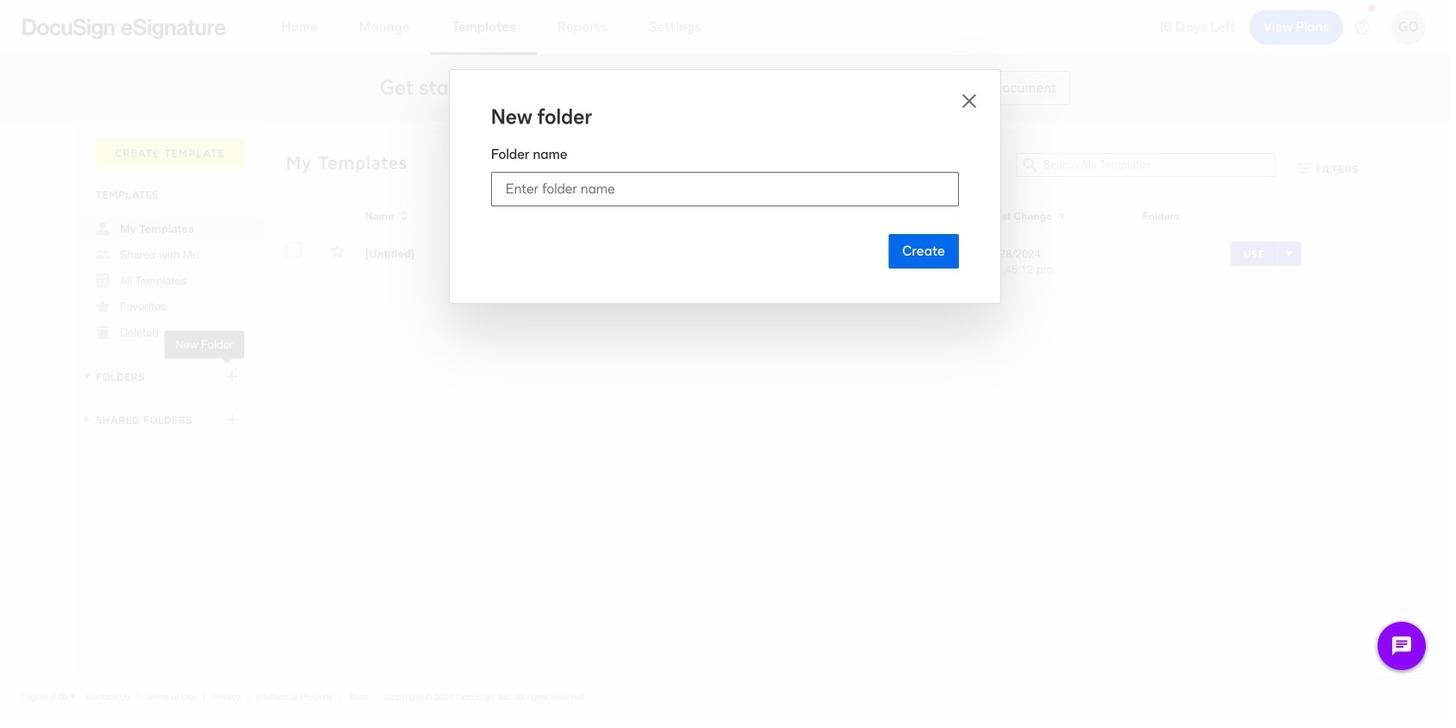 Task type: vqa. For each thing, say whether or not it's contained in the screenshot.
View Folders "IMAGE"
yes



Task type: describe. For each thing, give the bounding box(es) containing it.
templates image
[[96, 274, 110, 288]]

Enter folder name text field
[[492, 173, 959, 206]]

trash image
[[96, 326, 110, 339]]

add [untitled] to favorites image
[[331, 244, 345, 258]]

Search My Templates text field
[[1044, 154, 1275, 176]]

star filled image
[[96, 300, 110, 313]]



Task type: locate. For each thing, give the bounding box(es) containing it.
more info region
[[0, 678, 1451, 715]]

shared image
[[96, 248, 110, 262]]

view folders image
[[80, 369, 94, 383]]

user image
[[96, 222, 110, 236]]

docusign esignature image
[[22, 19, 226, 39]]



